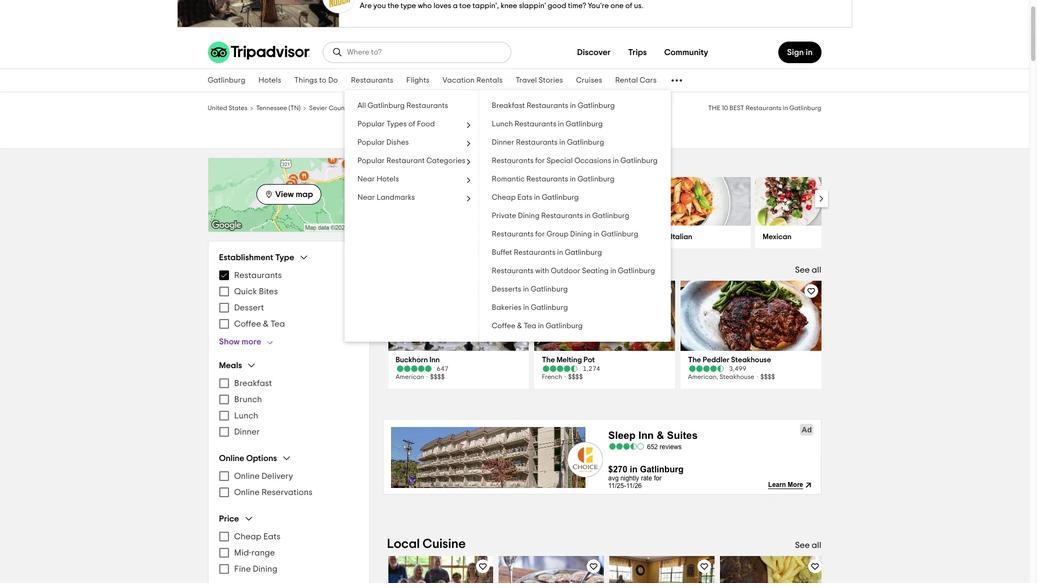 Task type: locate. For each thing, give the bounding box(es) containing it.
1 vertical spatial near
[[357, 194, 375, 201]]

$$$$ down 4.5 of 5 bubbles. 3,499 reviews element
[[760, 374, 775, 380]]

establishment type
[[219, 253, 294, 262]]

0 vertical spatial breakfast
[[492, 102, 525, 110]]

2 see from the top
[[795, 541, 810, 550]]

restaurants for group dining in gatlinburg link
[[479, 225, 671, 244]]

2 vertical spatial steakhouse
[[720, 374, 754, 380]]

2 menu from the top
[[219, 375, 358, 440]]

online down the online options
[[234, 472, 260, 481]]

coffee down bakeries at the bottom of page
[[492, 322, 516, 330]]

1 see all from the top
[[795, 266, 821, 274]]

online down online delivery
[[234, 488, 260, 497]]

lunch down brunch
[[234, 412, 258, 420]]

seafood
[[579, 233, 608, 241]]

1 vertical spatial food
[[514, 159, 544, 172]]

near
[[357, 176, 375, 183], [357, 194, 375, 201]]

0 vertical spatial for
[[535, 157, 545, 165]]

647
[[437, 366, 448, 372]]

dining down range
[[253, 565, 278, 574]]

establishment
[[219, 253, 273, 262]]

0 vertical spatial food
[[417, 120, 435, 128]]

cuisine
[[423, 538, 466, 551]]

see all for 2nd see all "link" from the bottom
[[795, 266, 821, 274]]

None search field
[[323, 43, 510, 62]]

menu containing breakfast
[[219, 375, 358, 440]]

things to do
[[294, 77, 338, 84]]

coffee
[[234, 320, 261, 328], [492, 322, 516, 330]]

by
[[497, 159, 512, 172]]

0 horizontal spatial dining
[[253, 565, 278, 574]]

coffee for coffee & tea in gatlinburg
[[492, 322, 516, 330]]

2 vertical spatial dining
[[253, 565, 278, 574]]

food inside popular types of food 'button'
[[417, 120, 435, 128]]

0 horizontal spatial dinner
[[234, 428, 260, 436]]

dinner up the online options
[[234, 428, 260, 436]]

0 vertical spatial see all
[[795, 266, 821, 274]]

popular inside button
[[357, 157, 385, 165]]

restaurants for group dining in gatlinburg
[[492, 231, 638, 238]]

1 vertical spatial steakhouse
[[731, 357, 771, 364]]

& inside menu
[[263, 320, 269, 328]]

1 popular from the top
[[357, 120, 385, 128]]

0 horizontal spatial hotels
[[258, 77, 281, 84]]

0 horizontal spatial coffee
[[234, 320, 261, 328]]

sevier county
[[309, 105, 350, 111]]

1 vertical spatial cheap
[[234, 533, 261, 541]]

1 vertical spatial for
[[535, 231, 545, 238]]

hotels up near landmarks
[[377, 176, 399, 183]]

3 menu from the top
[[219, 468, 358, 501]]

0 vertical spatial dining
[[518, 212, 540, 220]]

food
[[417, 120, 435, 128], [514, 159, 544, 172]]

quick
[[234, 287, 257, 296]]

gatlinburg link
[[201, 69, 252, 92], [359, 103, 391, 112]]

0 vertical spatial all
[[812, 266, 821, 274]]

0 vertical spatial hotels
[[258, 77, 281, 84]]

restaurants link
[[344, 69, 400, 92]]

online options
[[219, 454, 277, 463]]

0 vertical spatial lunch
[[492, 120, 513, 128]]

near inside button
[[357, 194, 375, 201]]

trips
[[628, 48, 647, 57]]

1 vertical spatial breakfast
[[234, 379, 272, 388]]

online for online options
[[219, 454, 244, 463]]

1 vertical spatial dining
[[570, 231, 592, 238]]

buckhorn
[[396, 357, 428, 364]]

eats inside cheap eats in gatlinburg link
[[517, 194, 532, 201]]

& for coffee & tea
[[263, 320, 269, 328]]

0 horizontal spatial tea
[[270, 320, 285, 328]]

online delivery
[[234, 472, 293, 481]]

inn
[[430, 357, 440, 364]]

restaurants up of
[[406, 102, 448, 110]]

1 near from the top
[[357, 176, 375, 183]]

eats up range
[[263, 533, 280, 541]]

0 horizontal spatial eats
[[263, 533, 280, 541]]

gatlinburg link down restaurants link
[[359, 103, 391, 112]]

price
[[219, 515, 239, 523]]

do
[[328, 77, 338, 84]]

1 vertical spatial dinner
[[234, 428, 260, 436]]

2 vertical spatial online
[[234, 488, 260, 497]]

& down bakeries in gatlinburg
[[517, 322, 522, 330]]

coffee down dessert
[[234, 320, 261, 328]]

2 see all from the top
[[795, 541, 821, 550]]

hotels link
[[252, 69, 288, 92]]

$$$$ down melting
[[568, 374, 583, 380]]

view map button
[[256, 184, 321, 205]]

restaurants with outdoor seating in gatlinburg link
[[479, 262, 671, 280]]

restaurant
[[386, 157, 425, 165]]

group containing online options
[[219, 453, 358, 501]]

&
[[263, 320, 269, 328], [517, 322, 522, 330]]

near down near hotels at the top left of page
[[357, 194, 375, 201]]

the up french
[[542, 357, 555, 364]]

lunch restaurants in gatlinburg
[[492, 120, 603, 128]]

mid-range
[[234, 549, 275, 557]]

steakhouse down 3,499
[[720, 374, 754, 380]]

0 vertical spatial steakhouse
[[487, 233, 527, 241]]

coffee for coffee & tea
[[234, 320, 261, 328]]

1 horizontal spatial &
[[517, 322, 522, 330]]

3 group from the top
[[219, 453, 358, 501]]

near inside "button"
[[357, 176, 375, 183]]

eats for cheap eats
[[263, 533, 280, 541]]

restaurants up categories on the left top
[[415, 123, 509, 140]]

1 horizontal spatial the
[[688, 357, 701, 364]]

cheap up mid-
[[234, 533, 261, 541]]

steakhouse up buffet
[[487, 233, 527, 241]]

dishes
[[386, 139, 409, 146]]

0 vertical spatial see
[[795, 266, 810, 274]]

buffet restaurants in gatlinburg
[[492, 249, 602, 257]]

3 $$$$ from the left
[[760, 374, 775, 380]]

the
[[708, 105, 720, 111]]

1 vertical spatial eats
[[263, 533, 280, 541]]

vacation rentals link
[[436, 69, 509, 92]]

lunch restaurants in gatlinburg link
[[479, 115, 671, 133]]

popular for popular restaurant categories
[[357, 157, 385, 165]]

0 vertical spatial popular
[[357, 120, 385, 128]]

browse
[[387, 159, 429, 172]]

1 vertical spatial popular
[[357, 139, 385, 146]]

breakfast up restaurants in gatlinburg
[[492, 102, 525, 110]]

hotels up tennessee
[[258, 77, 281, 84]]

breakfast up brunch
[[234, 379, 272, 388]]

pot
[[584, 357, 595, 364]]

bakeries in gatlinburg link
[[479, 299, 671, 317]]

$$$$ for buckhorn inn
[[430, 374, 445, 380]]

sevier
[[309, 105, 327, 111]]

1 horizontal spatial dinner
[[492, 139, 514, 146]]

1 see all link from the top
[[795, 266, 821, 274]]

1 horizontal spatial lunch
[[492, 120, 513, 128]]

0 horizontal spatial gatlinburg link
[[201, 69, 252, 92]]

sign in
[[787, 48, 813, 57]]

restaurants up romantic
[[492, 157, 534, 165]]

stories
[[539, 77, 563, 84]]

rentals
[[476, 77, 503, 84]]

1 vertical spatial gatlinburg link
[[359, 103, 391, 112]]

restaurants down steakhouse link
[[514, 249, 556, 257]]

coffee & tea
[[234, 320, 285, 328]]

bakeries in gatlinburg
[[492, 304, 568, 312]]

mexican link
[[755, 226, 843, 248]]

0 vertical spatial eats
[[517, 194, 532, 201]]

0 horizontal spatial &
[[263, 320, 269, 328]]

2 horizontal spatial dining
[[570, 231, 592, 238]]

travel
[[516, 77, 537, 84]]

restaurants up restaurants for group dining in gatlinburg
[[541, 212, 583, 220]]

group containing establishment type
[[219, 252, 358, 347]]

occasions
[[574, 157, 611, 165]]

popular down all
[[357, 120, 385, 128]]

the for the peddler steakhouse
[[688, 357, 701, 364]]

rental cars link
[[609, 69, 663, 92]]

1 vertical spatial see all
[[795, 541, 821, 550]]

2 for from the top
[[535, 231, 545, 238]]

breakfast inside group
[[234, 379, 272, 388]]

sign
[[787, 48, 804, 57]]

1 for from the top
[[535, 157, 545, 165]]

tea for coffee & tea
[[270, 320, 285, 328]]

seating
[[582, 267, 609, 275]]

eats down romantic
[[517, 194, 532, 201]]

tea down bites
[[270, 320, 285, 328]]

1 vertical spatial online
[[234, 472, 260, 481]]

group containing meals
[[219, 360, 358, 440]]

1 $$$$ from the left
[[430, 374, 445, 380]]

dinner for dinner restaurants in gatlinburg
[[492, 139, 514, 146]]

hotels
[[258, 77, 281, 84], [377, 176, 399, 183]]

special
[[547, 157, 573, 165]]

0 horizontal spatial food
[[417, 120, 435, 128]]

& for coffee & tea in gatlinburg
[[517, 322, 522, 330]]

restaurants up dinner restaurants in gatlinburg
[[515, 120, 556, 128]]

food right by
[[514, 159, 544, 172]]

popular inside 'button'
[[357, 120, 385, 128]]

1 vertical spatial see
[[795, 541, 810, 550]]

online left 'options'
[[219, 454, 244, 463]]

for left special
[[535, 157, 545, 165]]

0 vertical spatial see all link
[[795, 266, 821, 274]]

states
[[229, 105, 247, 111]]

cheap up private
[[492, 194, 516, 201]]

menu containing online delivery
[[219, 468, 358, 501]]

food for browse gatlinburg by food
[[514, 159, 544, 172]]

romantic restaurants in gatlinburg
[[492, 176, 615, 183]]

group containing price
[[219, 514, 358, 577]]

community button
[[656, 42, 717, 63]]

Search search field
[[347, 48, 502, 57]]

2 group from the top
[[219, 360, 358, 440]]

& down dessert
[[263, 320, 269, 328]]

private dining restaurants in gatlinburg
[[492, 212, 630, 220]]

buffet restaurants in gatlinburg link
[[479, 244, 671, 262]]

popular restaurant categories
[[357, 157, 465, 165]]

vacation
[[443, 77, 475, 84]]

the inside the melting pot link
[[542, 357, 555, 364]]

0 vertical spatial cheap
[[492, 194, 516, 201]]

gatlinburg
[[208, 77, 246, 84], [368, 102, 405, 110], [578, 102, 615, 110], [359, 105, 391, 111], [399, 105, 431, 111], [789, 105, 821, 111], [566, 120, 603, 128], [530, 123, 614, 140], [567, 139, 604, 146], [621, 157, 658, 165], [431, 159, 494, 172], [578, 176, 615, 183], [542, 194, 579, 201], [592, 212, 630, 220], [601, 231, 638, 238], [565, 249, 602, 257], [618, 267, 655, 275], [531, 286, 568, 293], [531, 304, 568, 312], [546, 322, 583, 330]]

restaurants up desserts
[[492, 267, 534, 275]]

1 horizontal spatial food
[[514, 159, 544, 172]]

0 vertical spatial online
[[219, 454, 244, 463]]

dining down the cheap eats in gatlinburg
[[518, 212, 540, 220]]

1 the from the left
[[542, 357, 555, 364]]

for left group
[[535, 231, 545, 238]]

1 horizontal spatial dining
[[518, 212, 540, 220]]

1 vertical spatial hotels
[[377, 176, 399, 183]]

lunch inside lunch restaurants in gatlinburg link
[[492, 120, 513, 128]]

1 vertical spatial advertisement region
[[383, 419, 821, 507]]

0 horizontal spatial cheap
[[234, 533, 261, 541]]

popular inside button
[[357, 139, 385, 146]]

1 vertical spatial lunch
[[234, 412, 258, 420]]

near up near landmarks
[[357, 176, 375, 183]]

1 see from the top
[[795, 266, 810, 274]]

lunch for lunch restaurants in gatlinburg
[[492, 120, 513, 128]]

4 group from the top
[[219, 514, 358, 577]]

1 horizontal spatial breakfast
[[492, 102, 525, 110]]

breakfast for breakfast
[[234, 379, 272, 388]]

4.5 of 5 bubbles. 1,274 reviews element
[[542, 365, 668, 373]]

2 vertical spatial popular
[[357, 157, 385, 165]]

0 horizontal spatial lunch
[[234, 412, 258, 420]]

all
[[812, 266, 821, 274], [812, 541, 821, 550]]

0 horizontal spatial breakfast
[[234, 379, 272, 388]]

tea down bakeries in gatlinburg
[[524, 322, 536, 330]]

4 menu from the top
[[219, 529, 358, 577]]

1 menu from the top
[[219, 267, 358, 332]]

american, steakhouse
[[688, 374, 754, 380]]

the inside the peddler steakhouse link
[[688, 357, 701, 364]]

0 horizontal spatial the
[[542, 357, 555, 364]]

1 group from the top
[[219, 252, 358, 347]]

vacation rentals
[[443, 77, 503, 84]]

the up 'american,'
[[688, 357, 701, 364]]

tennessee (tn)
[[256, 105, 301, 111]]

1 horizontal spatial $$$$
[[568, 374, 583, 380]]

lunch
[[492, 120, 513, 128], [234, 412, 258, 420]]

advertisement region
[[0, 0, 1029, 28], [383, 419, 821, 507]]

0 vertical spatial near
[[357, 176, 375, 183]]

buckhorn inn link
[[396, 355, 521, 365]]

gatlinburg link up united states link
[[201, 69, 252, 92]]

3,499
[[729, 366, 746, 372]]

3 popular from the top
[[357, 157, 385, 165]]

1 vertical spatial see all link
[[795, 541, 821, 550]]

1 horizontal spatial tea
[[524, 322, 536, 330]]

bakeries
[[492, 304, 521, 312]]

0 horizontal spatial $$$$
[[430, 374, 445, 380]]

the
[[542, 357, 555, 364], [688, 357, 701, 364]]

group
[[219, 252, 358, 347], [219, 360, 358, 440], [219, 453, 358, 501], [219, 514, 358, 577]]

0 vertical spatial dinner
[[492, 139, 514, 146]]

lunch for lunch
[[234, 412, 258, 420]]

cruises
[[576, 77, 602, 84]]

2 popular from the top
[[357, 139, 385, 146]]

menu
[[219, 267, 358, 332], [219, 375, 358, 440], [219, 468, 358, 501], [219, 529, 358, 577]]

tea inside coffee & tea in gatlinburg link
[[524, 322, 536, 330]]

see all for second see all "link"
[[795, 541, 821, 550]]

coffee & tea in gatlinburg
[[492, 322, 583, 330]]

steakhouse up 4.5 of 5 bubbles. 3,499 reviews element
[[731, 357, 771, 364]]

dining up "buffet restaurants in gatlinburg" link
[[570, 231, 592, 238]]

1 horizontal spatial eats
[[517, 194, 532, 201]]

1 horizontal spatial hotels
[[377, 176, 399, 183]]

$$$$ down 647
[[430, 374, 445, 380]]

popular left "dishes"
[[357, 139, 385, 146]]

in
[[806, 48, 813, 57], [570, 102, 576, 110], [783, 105, 788, 111], [558, 120, 564, 128], [513, 123, 526, 140], [559, 139, 565, 146], [613, 157, 619, 165], [570, 176, 576, 183], [534, 194, 540, 201], [585, 212, 591, 220], [594, 231, 600, 238], [557, 249, 563, 257], [610, 267, 616, 275], [523, 286, 529, 293], [523, 304, 529, 312], [538, 322, 544, 330]]

1 horizontal spatial cheap
[[492, 194, 516, 201]]

categories
[[426, 157, 465, 165]]

for
[[535, 157, 545, 165], [535, 231, 545, 238]]

eats
[[517, 194, 532, 201], [263, 533, 280, 541]]

with
[[535, 267, 549, 275]]

2 the from the left
[[688, 357, 701, 364]]

restaurants right best
[[746, 105, 781, 111]]

travel stories link
[[509, 69, 570, 92]]

2 horizontal spatial $$$$
[[760, 374, 775, 380]]

food right of
[[417, 120, 435, 128]]

dining
[[518, 212, 540, 220], [570, 231, 592, 238], [253, 565, 278, 574]]

dinner up by
[[492, 139, 514, 146]]

2 $$$$ from the left
[[568, 374, 583, 380]]

see all link
[[795, 266, 821, 274], [795, 541, 821, 550]]

1 horizontal spatial coffee
[[492, 322, 516, 330]]

all gatlinburg restaurants link
[[344, 97, 478, 115]]

online for online reservations
[[234, 488, 260, 497]]

menu containing cheap eats
[[219, 529, 358, 577]]

popular up near hotels at the top left of page
[[357, 157, 385, 165]]

2 near from the top
[[357, 194, 375, 201]]

popular types of food button
[[344, 115, 478, 133]]

near for near hotels
[[357, 176, 375, 183]]

lunch up by
[[492, 120, 513, 128]]

meals
[[219, 361, 242, 370]]

1 vertical spatial all
[[812, 541, 821, 550]]



Task type: vqa. For each thing, say whether or not it's contained in the screenshot.
Tripadvisor image
yes



Task type: describe. For each thing, give the bounding box(es) containing it.
cheap for cheap eats in gatlinburg
[[492, 194, 516, 201]]

647 link
[[396, 365, 521, 373]]

1 all from the top
[[812, 266, 821, 274]]

things
[[294, 77, 317, 84]]

10
[[722, 105, 728, 111]]

landmarks
[[377, 194, 415, 201]]

near hotels button
[[344, 170, 478, 189]]

french
[[542, 374, 562, 380]]

breakfast for breakfast restaurants in gatlinburg
[[492, 102, 525, 110]]

see for second see all "link"
[[795, 541, 810, 550]]

browse gatlinburg by food
[[387, 159, 544, 172]]

eats for cheap eats in gatlinburg
[[517, 194, 532, 201]]

dinner for dinner
[[234, 428, 260, 436]]

menu for price
[[219, 529, 358, 577]]

italian
[[671, 233, 692, 241]]

menu containing restaurants
[[219, 267, 358, 332]]

buckhorn inn
[[396, 357, 440, 364]]

restaurants for special occasions in gatlinburg
[[492, 157, 658, 165]]

restaurants up all
[[351, 77, 393, 84]]

types
[[386, 120, 407, 128]]

united states
[[208, 105, 247, 111]]

delivery
[[262, 472, 293, 481]]

menu for online options
[[219, 468, 358, 501]]

map
[[296, 190, 313, 199]]

popular types of food
[[357, 120, 435, 128]]

restaurants down private
[[492, 231, 534, 238]]

cheap eats in gatlinburg link
[[479, 189, 671, 207]]

romantic
[[492, 176, 525, 183]]

the peddler steakhouse link
[[688, 355, 814, 365]]

1,274
[[583, 366, 600, 372]]

2 see all link from the top
[[795, 541, 821, 550]]

0 vertical spatial gatlinburg link
[[201, 69, 252, 92]]

tea for coffee & tea in gatlinburg
[[524, 322, 536, 330]]

to
[[319, 77, 327, 84]]

restaurants up the cheap eats in gatlinburg
[[526, 176, 568, 183]]

4.5 of 5 bubbles. 3,499 reviews element
[[688, 365, 814, 373]]

near hotels
[[357, 176, 399, 183]]

romantic restaurants in gatlinburg link
[[479, 170, 671, 189]]

hotels inside near hotels "button"
[[377, 176, 399, 183]]

dessert
[[234, 304, 264, 312]]

3,499 link
[[688, 365, 814, 373]]

popular for popular dishes
[[357, 139, 385, 146]]

$$$$ for the melting pot
[[568, 374, 583, 380]]

hotels inside hotels link
[[258, 77, 281, 84]]

dinner restaurants in gatlinburg link
[[479, 133, 671, 152]]

$$$$ for the peddler steakhouse
[[760, 374, 775, 380]]

view map
[[275, 190, 313, 199]]

1 horizontal spatial gatlinburg link
[[359, 103, 391, 112]]

2 all from the top
[[812, 541, 821, 550]]

tripadvisor image
[[208, 42, 309, 63]]

travel stories
[[516, 77, 563, 84]]

desserts in gatlinburg
[[492, 286, 568, 293]]

show more
[[219, 338, 261, 346]]

tennessee
[[256, 105, 287, 111]]

discover button
[[568, 42, 619, 63]]

rental
[[615, 77, 638, 84]]

options
[[246, 454, 277, 463]]

mid-
[[234, 549, 251, 557]]

all
[[357, 102, 366, 110]]

the for the melting pot
[[542, 357, 555, 364]]

rental cars
[[615, 77, 657, 84]]

restaurants with outdoor seating in gatlinburg
[[492, 267, 655, 275]]

menu for meals
[[219, 375, 358, 440]]

popular for popular types of food
[[357, 120, 385, 128]]

private dining restaurants in gatlinburg link
[[479, 207, 671, 225]]

for for special
[[535, 157, 545, 165]]

search image
[[332, 47, 343, 58]]

restaurants up quick bites
[[234, 271, 282, 280]]

steakhouse inside the peddler steakhouse link
[[731, 357, 771, 364]]

american,
[[688, 374, 718, 380]]

coffee & tea in gatlinburg link
[[479, 317, 671, 335]]

for for group
[[535, 231, 545, 238]]

cheap eats
[[234, 533, 280, 541]]

discover
[[577, 48, 611, 57]]

see for 2nd see all "link" from the bottom
[[795, 266, 810, 274]]

steakhouse link
[[479, 226, 567, 248]]

cheap eats in gatlinburg
[[492, 194, 579, 201]]

type
[[275, 253, 294, 262]]

1,274 link
[[542, 365, 668, 373]]

cruises link
[[570, 69, 609, 92]]

restaurants up lunch restaurants in gatlinburg
[[527, 102, 568, 110]]

american
[[396, 374, 424, 380]]

dining for private dining restaurants in gatlinburg
[[518, 212, 540, 220]]

dinner restaurants in gatlinburg
[[492, 139, 604, 146]]

(tn)
[[289, 105, 301, 111]]

brunch
[[234, 395, 262, 404]]

near landmarks button
[[344, 189, 478, 207]]

desserts
[[492, 286, 521, 293]]

best
[[730, 105, 744, 111]]

near landmarks
[[357, 194, 415, 201]]

food for popular types of food
[[417, 120, 435, 128]]

county
[[329, 105, 350, 111]]

near for near landmarks
[[357, 194, 375, 201]]

fine
[[234, 565, 251, 574]]

show
[[219, 338, 240, 346]]

5.0 of 5 bubbles. 647 reviews element
[[396, 365, 521, 373]]

local cuisine
[[387, 538, 466, 551]]

restaurants for special occasions in gatlinburg link
[[479, 152, 671, 170]]

united
[[208, 105, 227, 111]]

private
[[492, 212, 516, 220]]

steakhouse inside steakhouse link
[[487, 233, 527, 241]]

restaurants down vacation
[[433, 105, 468, 111]]

tennessee (tn) link
[[256, 103, 301, 112]]

sign in link
[[779, 42, 821, 63]]

popular restaurant categories button
[[344, 152, 478, 170]]

cars
[[640, 77, 657, 84]]

cheap for cheap eats
[[234, 533, 261, 541]]

popular dishes
[[357, 139, 409, 146]]

local
[[387, 538, 420, 551]]

0 vertical spatial advertisement region
[[0, 0, 1029, 28]]

dining for fine dining
[[253, 565, 278, 574]]

seafood link
[[571, 226, 659, 248]]

online for online delivery
[[234, 472, 260, 481]]

restaurants down lunch restaurants in gatlinburg
[[516, 139, 558, 146]]

all gatlinburg restaurants
[[357, 102, 448, 110]]

gatlinburg restaurants
[[399, 105, 468, 111]]



